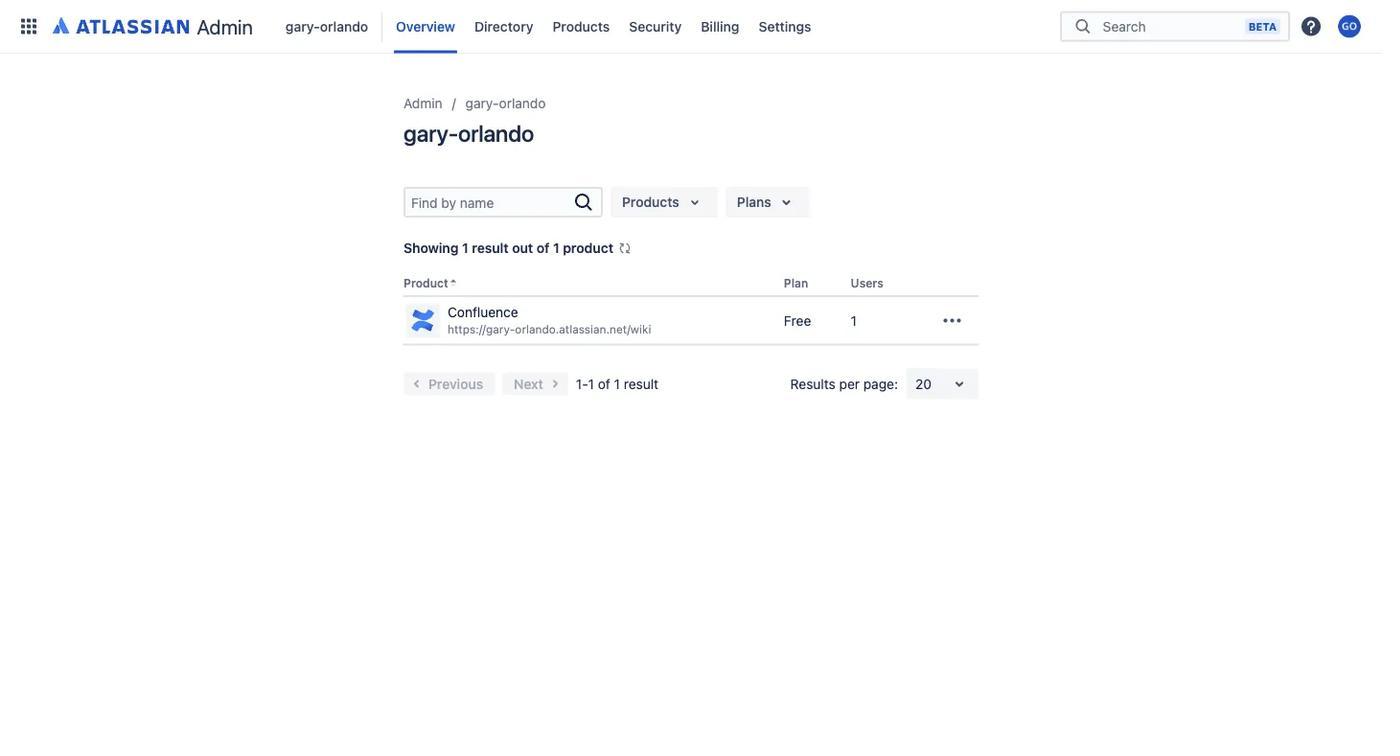 Task type: vqa. For each thing, say whether or not it's contained in the screenshot.
Admin link to the left
yes



Task type: locate. For each thing, give the bounding box(es) containing it.
2 horizontal spatial gary-
[[466, 95, 499, 111]]

0 vertical spatial result
[[472, 240, 509, 256]]

refresh image
[[617, 241, 633, 256]]

1 right showing
[[462, 240, 468, 256]]

orlando.atlassian.net/wiki
[[515, 323, 651, 336]]

1 vertical spatial products
[[622, 194, 679, 210]]

1 left product
[[553, 240, 559, 256]]

admin
[[197, 14, 253, 38], [404, 95, 443, 111]]

free
[[784, 312, 811, 328]]

settings link
[[753, 11, 817, 42]]

Search text field
[[405, 189, 572, 216]]

security link
[[623, 11, 687, 42]]

gary-orlando
[[286, 18, 368, 34], [466, 95, 546, 111], [404, 120, 534, 147]]

orlando
[[320, 18, 368, 34], [499, 95, 546, 111], [458, 120, 534, 147]]

products link
[[547, 11, 616, 42]]

0 horizontal spatial admin
[[197, 14, 253, 38]]

0 horizontal spatial gary-
[[286, 18, 320, 34]]

1 vertical spatial admin
[[404, 95, 443, 111]]

orlando left the overview
[[320, 18, 368, 34]]

result right 1-
[[624, 376, 659, 391]]

of right 1-
[[598, 376, 610, 391]]

appswitcher icon image
[[17, 15, 40, 38]]

of right out
[[537, 240, 550, 256]]

1 horizontal spatial admin
[[404, 95, 443, 111]]

of
[[537, 240, 550, 256], [598, 376, 610, 391]]

0 vertical spatial gary-
[[286, 18, 320, 34]]

results per page:
[[790, 376, 898, 391]]

0 horizontal spatial products
[[553, 18, 610, 34]]

products for "products" dropdown button
[[622, 194, 679, 210]]

admin banner
[[0, 0, 1382, 54]]

product
[[404, 277, 448, 290]]

gary- inside global navigation element
[[286, 18, 320, 34]]

products left security
[[553, 18, 610, 34]]

1 right next image
[[588, 376, 594, 391]]

products up refresh image
[[622, 194, 679, 210]]

products
[[553, 18, 610, 34], [622, 194, 679, 210]]

0 vertical spatial admin link
[[46, 11, 261, 42]]

1 horizontal spatial admin link
[[404, 92, 443, 115]]

1 vertical spatial gary-orlando link
[[466, 92, 546, 115]]

0 vertical spatial of
[[537, 240, 550, 256]]

0 horizontal spatial admin link
[[46, 11, 261, 42]]

products inside dropdown button
[[622, 194, 679, 210]]

0 vertical spatial gary-orlando link
[[280, 11, 374, 42]]

1 vertical spatial of
[[598, 376, 610, 391]]

plan
[[784, 277, 808, 290]]

admin link
[[46, 11, 261, 42], [404, 92, 443, 115]]

users
[[851, 277, 884, 290]]

global navigation element
[[12, 0, 1060, 53]]

gary-
[[286, 18, 320, 34], [466, 95, 499, 111], [404, 120, 458, 147]]

open image
[[948, 372, 971, 395]]

2 vertical spatial gary-orlando
[[404, 120, 534, 147]]

search icon image
[[1072, 17, 1095, 36]]

orlando up search text field
[[458, 120, 534, 147]]

products inside global navigation element
[[553, 18, 610, 34]]

0 vertical spatial admin
[[197, 14, 253, 38]]

0 vertical spatial gary-orlando
[[286, 18, 368, 34]]

1 vertical spatial result
[[624, 376, 659, 391]]

atlassian image
[[53, 13, 189, 36], [53, 13, 189, 36]]

2 vertical spatial gary-
[[404, 120, 458, 147]]

0 vertical spatial products
[[553, 18, 610, 34]]

1 horizontal spatial products
[[622, 194, 679, 210]]

confluence image
[[407, 305, 438, 336], [407, 305, 438, 336]]

orlando down global navigation element
[[499, 95, 546, 111]]

0 horizontal spatial gary-orlando link
[[280, 11, 374, 42]]

result left out
[[472, 240, 509, 256]]

0 vertical spatial orlando
[[320, 18, 368, 34]]

result
[[472, 240, 509, 256], [624, 376, 659, 391]]

directory link
[[469, 11, 539, 42]]

per
[[839, 376, 860, 391]]

1 horizontal spatial gary-orlando link
[[466, 92, 546, 115]]

overview link
[[390, 11, 461, 42]]

1 horizontal spatial of
[[598, 376, 610, 391]]

previous image
[[405, 372, 428, 395]]

billing
[[701, 18, 739, 34]]

admin inside admin link
[[197, 14, 253, 38]]

gary-orlando link
[[280, 11, 374, 42], [466, 92, 546, 115]]

account image
[[1338, 15, 1361, 38]]

1
[[462, 240, 468, 256], [553, 240, 559, 256], [851, 312, 857, 328], [588, 376, 594, 391], [614, 376, 620, 391]]



Task type: describe. For each thing, give the bounding box(es) containing it.
security
[[629, 18, 682, 34]]

products button
[[611, 187, 718, 218]]

confluence https://gary-orlando.atlassian.net/wiki
[[448, 304, 651, 336]]

billing link
[[695, 11, 745, 42]]

search image
[[572, 191, 595, 214]]

1 vertical spatial gary-
[[466, 95, 499, 111]]

showing
[[404, 240, 459, 256]]

1 vertical spatial admin link
[[404, 92, 443, 115]]

1-
[[576, 376, 588, 391]]

1 horizontal spatial result
[[624, 376, 659, 391]]

help icon image
[[1300, 15, 1323, 38]]

settings
[[759, 18, 811, 34]]

beta
[[1249, 20, 1277, 33]]

results
[[790, 376, 836, 391]]

showing 1 result out of 1 product
[[404, 240, 614, 256]]

1 down users
[[851, 312, 857, 328]]

0 horizontal spatial result
[[472, 240, 509, 256]]

0 horizontal spatial of
[[537, 240, 550, 256]]

2 vertical spatial orlando
[[458, 120, 534, 147]]

1 vertical spatial orlando
[[499, 95, 546, 111]]

page:
[[863, 376, 898, 391]]

next image
[[543, 372, 566, 395]]

plans button
[[725, 187, 810, 218]]

products for products link
[[553, 18, 610, 34]]

overview
[[396, 18, 455, 34]]

1 right 1-
[[614, 376, 620, 391]]

out
[[512, 240, 533, 256]]

1 vertical spatial gary-orlando
[[466, 95, 546, 111]]

directory
[[474, 18, 533, 34]]

gary-orlando inside global navigation element
[[286, 18, 368, 34]]

orlando inside global navigation element
[[320, 18, 368, 34]]

1-1 of 1 result
[[576, 376, 659, 391]]

confluence
[[448, 304, 518, 320]]

1 horizontal spatial gary-
[[404, 120, 458, 147]]

Search field
[[1097, 9, 1245, 44]]

20
[[915, 376, 932, 391]]

plans
[[737, 194, 771, 210]]

https://gary-
[[448, 323, 515, 336]]

product
[[563, 240, 614, 256]]



